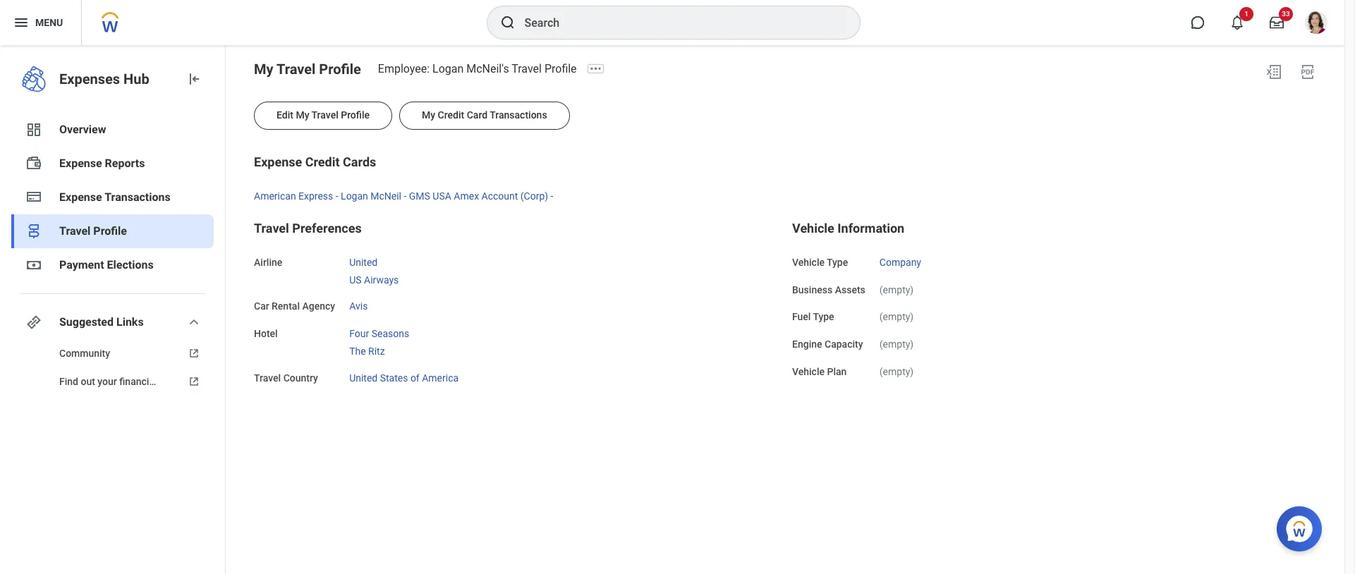 Task type: vqa. For each thing, say whether or not it's contained in the screenshot.
bottom Delegated to Me
no



Task type: describe. For each thing, give the bounding box(es) containing it.
out
[[81, 376, 95, 387]]

payment elections link
[[11, 248, 214, 282]]

dollar image
[[25, 257, 42, 274]]

2 - from the left
[[404, 191, 407, 202]]

menu button
[[0, 0, 81, 45]]

timeline milestone image
[[25, 223, 42, 240]]

travel inside button
[[312, 109, 339, 121]]

states
[[380, 372, 408, 384]]

type for fuel type
[[813, 311, 835, 323]]

links
[[116, 315, 144, 329]]

preferences
[[292, 221, 362, 236]]

information
[[838, 221, 905, 236]]

33 button
[[1262, 7, 1293, 38]]

usa
[[433, 191, 452, 202]]

find
[[59, 376, 78, 387]]

travel preferences button
[[254, 221, 362, 236]]

payment
[[59, 258, 104, 272]]

items selected list for hotel
[[349, 325, 432, 358]]

engine
[[792, 339, 822, 350]]

your
[[98, 376, 117, 387]]

items selected list for airline
[[349, 254, 421, 287]]

expense for expense credit cards
[[254, 155, 302, 169]]

(empty) for fuel type
[[880, 311, 914, 323]]

expense credit cards
[[254, 155, 376, 169]]

gms
[[409, 191, 430, 202]]

edit my travel profile button
[[254, 102, 392, 130]]

vehicle information button
[[792, 221, 905, 236]]

avis
[[349, 301, 368, 312]]

my for my travel profile
[[254, 61, 273, 78]]

view printable version (pdf) image
[[1300, 64, 1317, 80]]

1 horizontal spatial logan
[[433, 62, 464, 76]]

vehicle for vehicle plan
[[792, 366, 825, 377]]

travel down american
[[254, 221, 289, 236]]

ext link image
[[186, 346, 203, 361]]

(corp)
[[521, 191, 548, 202]]

plan
[[827, 366, 847, 377]]

credit for my
[[438, 109, 464, 121]]

notifications large image
[[1231, 16, 1245, 30]]

expense credit cards button
[[254, 155, 376, 169]]

fuel type
[[792, 311, 835, 323]]

Search Workday  search field
[[525, 7, 831, 38]]

expenses hub element
[[59, 69, 174, 89]]

rental
[[272, 301, 300, 312]]

overview
[[59, 123, 106, 136]]

my travel profile
[[254, 61, 361, 78]]

transactions inside button
[[490, 109, 547, 121]]

employee: logan mcneil's travel profile element
[[378, 62, 585, 76]]

type for vehicle type
[[827, 257, 848, 268]]

logan inside expense credit cards group
[[341, 191, 368, 202]]

ext link image
[[186, 375, 203, 389]]

suggested links
[[59, 315, 144, 329]]

my credit card transactions button
[[399, 102, 570, 130]]

america
[[422, 372, 459, 384]]

united states of america
[[349, 372, 459, 384]]

elections
[[107, 258, 154, 272]]

four seasons link
[[349, 325, 409, 339]]

(empty) for engine capacity
[[880, 339, 914, 350]]

1 button
[[1222, 7, 1254, 38]]

community
[[59, 348, 110, 359]]

search image
[[499, 14, 516, 31]]

task pay image
[[25, 155, 42, 172]]

business
[[792, 284, 833, 295]]

airline
[[254, 257, 282, 268]]

being
[[180, 376, 205, 387]]

united for united link
[[349, 257, 378, 268]]

travel preferences
[[254, 221, 362, 236]]

vehicle plan
[[792, 366, 847, 377]]

hotel
[[254, 328, 278, 339]]

edit my travel profile
[[277, 109, 370, 121]]

vehicle information group
[[792, 220, 1317, 379]]

american express - logan mcneil - gms usa amex account (corp) - link
[[254, 188, 554, 202]]

vehicle for vehicle type
[[792, 257, 825, 268]]

credit for expense
[[305, 155, 340, 169]]

my inside button
[[296, 109, 309, 121]]

hub
[[124, 71, 149, 88]]

travel country
[[254, 372, 318, 384]]

us airways
[[349, 274, 399, 285]]

assets
[[835, 284, 866, 295]]

employee: logan mcneil's travel profile
[[378, 62, 577, 76]]

33
[[1282, 10, 1290, 18]]

amex
[[454, 191, 479, 202]]

expenses
[[59, 71, 120, 88]]

reports
[[105, 157, 145, 170]]

my credit card transactions
[[422, 109, 547, 121]]

cards
[[343, 155, 376, 169]]

mcneil's
[[467, 62, 509, 76]]

workday assistant region
[[1277, 501, 1328, 552]]

find out your financial well-being link
[[11, 368, 214, 396]]

edit
[[277, 109, 293, 121]]

us airways link
[[349, 271, 399, 285]]

chevron down small image
[[186, 314, 203, 331]]

3 - from the left
[[551, 191, 554, 202]]

american express - logan mcneil - gms usa amex account (corp) -
[[254, 191, 554, 202]]

airways
[[364, 274, 399, 285]]

1
[[1245, 10, 1249, 18]]

export to excel image
[[1266, 64, 1283, 80]]



Task type: locate. For each thing, give the bounding box(es) containing it.
ritz
[[368, 346, 385, 357]]

expense inside expense transactions link
[[59, 191, 102, 204]]

four seasons
[[349, 328, 409, 339]]

travel preferences group
[[254, 220, 778, 385]]

suggested links button
[[11, 306, 214, 339]]

travel left country
[[254, 372, 281, 384]]

my right edit
[[296, 109, 309, 121]]

1 vertical spatial items selected list
[[349, 325, 432, 358]]

the
[[349, 346, 366, 357]]

profile inside navigation pane region
[[93, 224, 127, 238]]

inbox large image
[[1270, 16, 1284, 30]]

1 vehicle from the top
[[792, 221, 835, 236]]

united
[[349, 257, 378, 268], [349, 372, 378, 384]]

expense credit cards group
[[254, 154, 1317, 203]]

3 (empty) from the top
[[880, 339, 914, 350]]

travel right edit
[[312, 109, 339, 121]]

credit left card
[[438, 109, 464, 121]]

travel profile
[[59, 224, 127, 238]]

travel inside navigation pane region
[[59, 224, 91, 238]]

overview link
[[11, 113, 214, 147]]

my right transformation import image
[[254, 61, 273, 78]]

0 horizontal spatial -
[[336, 191, 338, 202]]

credit inside expense credit cards group
[[305, 155, 340, 169]]

fuel
[[792, 311, 811, 323]]

capacity
[[825, 339, 863, 350]]

company link
[[880, 254, 922, 268]]

- right express
[[336, 191, 338, 202]]

well-
[[159, 376, 180, 387]]

financial
[[119, 376, 157, 387]]

expense for expense transactions
[[59, 191, 102, 204]]

payment elections
[[59, 258, 154, 272]]

expense reports
[[59, 157, 145, 170]]

travel up payment
[[59, 224, 91, 238]]

0 horizontal spatial credit
[[305, 155, 340, 169]]

travel right mcneil's
[[512, 62, 542, 76]]

- right (corp)
[[551, 191, 554, 202]]

united down the ritz
[[349, 372, 378, 384]]

1 vertical spatial type
[[813, 311, 835, 323]]

vehicle
[[792, 221, 835, 236], [792, 257, 825, 268], [792, 366, 825, 377]]

2 vehicle from the top
[[792, 257, 825, 268]]

travel profile link
[[11, 215, 214, 248]]

express
[[299, 191, 333, 202]]

transformation import image
[[186, 71, 203, 88]]

0 horizontal spatial logan
[[341, 191, 368, 202]]

2 vertical spatial vehicle
[[792, 366, 825, 377]]

expense inside expense credit cards group
[[254, 155, 302, 169]]

items selected list
[[349, 254, 421, 287], [349, 325, 432, 358]]

vehicle up the business
[[792, 257, 825, 268]]

vehicle up vehicle type
[[792, 221, 835, 236]]

0 vertical spatial united
[[349, 257, 378, 268]]

navigation pane region
[[0, 45, 226, 574]]

my
[[254, 61, 273, 78], [296, 109, 309, 121], [422, 109, 435, 121]]

united up us
[[349, 257, 378, 268]]

1 horizontal spatial transactions
[[490, 109, 547, 121]]

profile inside button
[[341, 109, 370, 121]]

suggested
[[59, 315, 114, 329]]

0 vertical spatial transactions
[[490, 109, 547, 121]]

link image
[[25, 314, 42, 331]]

american
[[254, 191, 296, 202]]

3 vehicle from the top
[[792, 366, 825, 377]]

1 vertical spatial logan
[[341, 191, 368, 202]]

0 vertical spatial credit
[[438, 109, 464, 121]]

business assets
[[792, 284, 866, 295]]

vehicle for vehicle information
[[792, 221, 835, 236]]

1 (empty) from the top
[[880, 284, 914, 295]]

expense inside expense reports link
[[59, 157, 102, 170]]

1 horizontal spatial -
[[404, 191, 407, 202]]

the ritz
[[349, 346, 385, 357]]

expense reports link
[[11, 147, 214, 181]]

-
[[336, 191, 338, 202], [404, 191, 407, 202], [551, 191, 554, 202]]

(empty) for vehicle plan
[[880, 366, 914, 377]]

1 vertical spatial transactions
[[105, 191, 171, 204]]

company
[[880, 257, 922, 268]]

dashboard image
[[25, 121, 42, 138]]

the ritz link
[[349, 343, 385, 357]]

(empty) for business assets
[[880, 284, 914, 295]]

items selected list containing united
[[349, 254, 421, 287]]

expense transactions
[[59, 191, 171, 204]]

car rental agency
[[254, 301, 335, 312]]

country
[[283, 372, 318, 384]]

employee:
[[378, 62, 430, 76]]

0 horizontal spatial my
[[254, 61, 273, 78]]

transactions
[[490, 109, 547, 121], [105, 191, 171, 204]]

type
[[827, 257, 848, 268], [813, 311, 835, 323]]

menu
[[35, 17, 63, 28]]

expense up travel profile
[[59, 191, 102, 204]]

account
[[482, 191, 518, 202]]

1 vertical spatial credit
[[305, 155, 340, 169]]

vehicle type
[[792, 257, 848, 268]]

expense transactions link
[[11, 181, 214, 215]]

0 vertical spatial vehicle
[[792, 221, 835, 236]]

2 (empty) from the top
[[880, 311, 914, 323]]

credit card image
[[25, 188, 42, 205]]

expense up american
[[254, 155, 302, 169]]

type right the fuel
[[813, 311, 835, 323]]

0 vertical spatial items selected list
[[349, 254, 421, 287]]

united states of america link
[[349, 369, 459, 384]]

1 - from the left
[[336, 191, 338, 202]]

agency
[[302, 301, 335, 312]]

justify image
[[13, 14, 30, 31]]

us
[[349, 274, 362, 285]]

1 united from the top
[[349, 257, 378, 268]]

4 (empty) from the top
[[880, 366, 914, 377]]

my inside button
[[422, 109, 435, 121]]

profile logan mcneil image
[[1305, 11, 1328, 37]]

seasons
[[372, 328, 409, 339]]

1 items selected list from the top
[[349, 254, 421, 287]]

expense down overview
[[59, 157, 102, 170]]

transactions inside navigation pane region
[[105, 191, 171, 204]]

1 vertical spatial united
[[349, 372, 378, 384]]

mcneil
[[371, 191, 402, 202]]

united for united states of america
[[349, 372, 378, 384]]

find out your financial well-being
[[59, 376, 205, 387]]

logan left mcneil's
[[433, 62, 464, 76]]

suggested links element
[[11, 339, 214, 396]]

engine capacity
[[792, 339, 863, 350]]

credit inside my credit card transactions button
[[438, 109, 464, 121]]

- left gms
[[404, 191, 407, 202]]

community link
[[11, 339, 214, 368]]

expense for expense reports
[[59, 157, 102, 170]]

car
[[254, 301, 269, 312]]

1 horizontal spatial credit
[[438, 109, 464, 121]]

type up business assets
[[827, 257, 848, 268]]

four
[[349, 328, 369, 339]]

1 vertical spatial vehicle
[[792, 257, 825, 268]]

my for my credit card transactions
[[422, 109, 435, 121]]

profile
[[319, 61, 361, 78], [545, 62, 577, 76], [341, 109, 370, 121], [93, 224, 127, 238]]

vehicle down "engine"
[[792, 366, 825, 377]]

united link
[[349, 254, 378, 268]]

2 horizontal spatial -
[[551, 191, 554, 202]]

vehicle information
[[792, 221, 905, 236]]

logan left 'mcneil'
[[341, 191, 368, 202]]

1 horizontal spatial my
[[296, 109, 309, 121]]

avis link
[[349, 298, 368, 312]]

items selected list containing four seasons
[[349, 325, 432, 358]]

transactions right card
[[490, 109, 547, 121]]

my left card
[[422, 109, 435, 121]]

expense
[[254, 155, 302, 169], [59, 157, 102, 170], [59, 191, 102, 204]]

transactions down reports
[[105, 191, 171, 204]]

united inside items selected 'list'
[[349, 257, 378, 268]]

card
[[467, 109, 488, 121]]

0 horizontal spatial transactions
[[105, 191, 171, 204]]

expenses hub
[[59, 71, 149, 88]]

(empty)
[[880, 284, 914, 295], [880, 311, 914, 323], [880, 339, 914, 350], [880, 366, 914, 377]]

2 united from the top
[[349, 372, 378, 384]]

2 items selected list from the top
[[349, 325, 432, 358]]

travel up edit
[[277, 61, 316, 78]]

credit up express
[[305, 155, 340, 169]]

0 vertical spatial logan
[[433, 62, 464, 76]]

0 vertical spatial type
[[827, 257, 848, 268]]

2 horizontal spatial my
[[422, 109, 435, 121]]

of
[[411, 372, 420, 384]]



